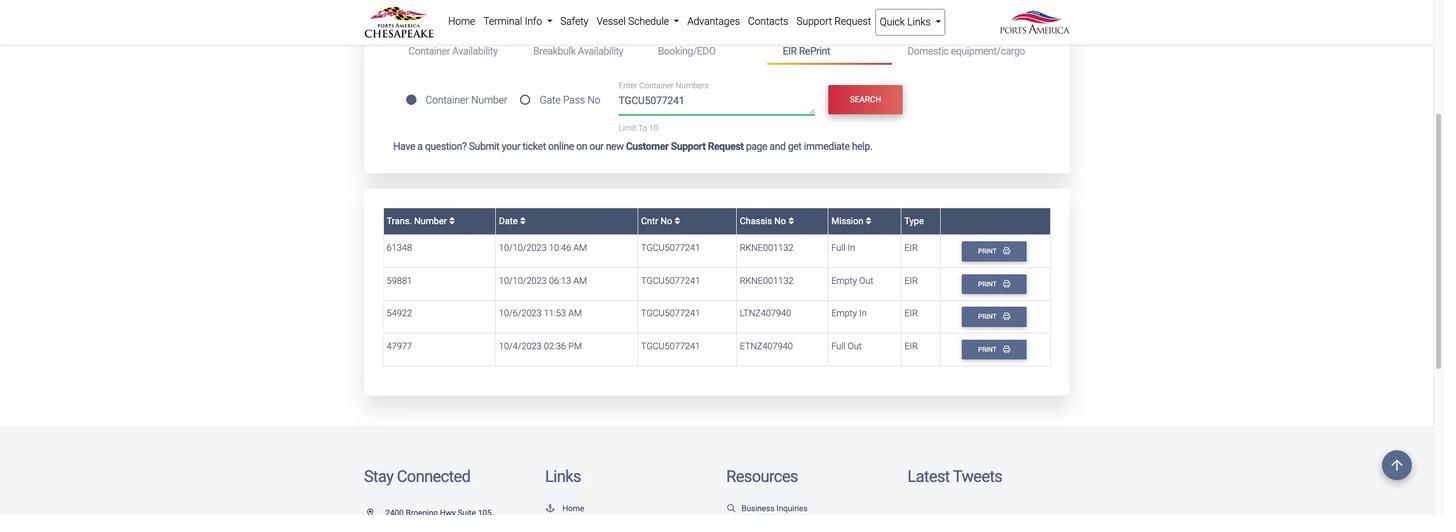 Task type: describe. For each thing, give the bounding box(es) containing it.
mission link
[[831, 216, 872, 227]]

gate pass no
[[540, 94, 601, 106]]

terminal info link
[[479, 9, 556, 34]]

connected
[[397, 467, 470, 486]]

0 vertical spatial home link
[[444, 9, 479, 34]]

am for 10/10/2023 10:46 am
[[574, 243, 587, 254]]

have
[[393, 140, 415, 153]]

empty out
[[831, 276, 874, 287]]

container number
[[426, 94, 507, 106]]

print for empty in
[[978, 313, 998, 321]]

question?
[[425, 140, 467, 153]]

sort image for chassis no
[[789, 217, 794, 226]]

and
[[770, 140, 786, 153]]

in for empty in
[[859, 309, 867, 319]]

print link for full in
[[962, 242, 1027, 262]]

vessel schedule link
[[593, 9, 683, 34]]

10
[[649, 123, 658, 133]]

support request
[[797, 15, 871, 27]]

1 vertical spatial request
[[708, 140, 744, 153]]

eir reprint link
[[768, 40, 892, 65]]

map marker alt image
[[367, 510, 383, 516]]

pass
[[563, 94, 585, 106]]

customer
[[626, 140, 669, 153]]

breakbulk availability
[[533, 45, 623, 57]]

safety
[[560, 15, 589, 27]]

mission
[[831, 216, 866, 227]]

chassis no
[[740, 216, 789, 227]]

0 horizontal spatial no
[[588, 94, 601, 106]]

gate
[[540, 94, 561, 106]]

10/4/2023 02:36 pm
[[499, 341, 582, 352]]

full out
[[831, 341, 862, 352]]

type
[[905, 216, 924, 227]]

page
[[746, 140, 767, 153]]

enter container numbers
[[619, 81, 709, 90]]

empty for empty out
[[831, 276, 857, 287]]

print image for full in
[[1003, 248, 1010, 255]]

sort image for trans. number
[[449, 217, 455, 226]]

print image for empty in
[[1003, 313, 1010, 320]]

print image for empty out
[[1003, 280, 1010, 287]]

1 vertical spatial home link
[[545, 504, 584, 513]]

limit
[[619, 123, 637, 133]]

Enter Container Numbers text field
[[619, 93, 815, 115]]

resources
[[726, 467, 798, 486]]

10/10/2023 10:46 am
[[499, 243, 587, 254]]

breakbulk availability link
[[518, 40, 643, 63]]

10/10/2023 for 10/10/2023 10:46 am
[[499, 243, 547, 254]]

54922
[[387, 309, 412, 319]]

safety link
[[556, 9, 593, 34]]

print for empty out
[[978, 280, 998, 289]]

container for container availability
[[409, 45, 450, 57]]

1 vertical spatial container
[[639, 81, 674, 90]]

pm
[[568, 341, 582, 352]]

ticket
[[523, 140, 546, 153]]

equipment/cargo
[[951, 45, 1025, 57]]

tgcu5077241 for 10/10/2023 06:13 am
[[641, 276, 700, 287]]

search image
[[726, 505, 737, 513]]

domestic equipment/cargo link
[[892, 40, 1041, 63]]

print link for empty in
[[962, 307, 1027, 327]]

eir for empty out
[[905, 276, 918, 287]]

eir for full out
[[905, 341, 918, 352]]

10/10/2023 06:13 am
[[499, 276, 587, 287]]

domestic
[[908, 45, 949, 57]]

support request link
[[793, 9, 875, 34]]

schedule
[[628, 15, 669, 27]]

quick links
[[880, 16, 933, 28]]

trans. number link
[[387, 216, 455, 227]]

to
[[638, 123, 647, 133]]

advantages
[[687, 15, 740, 27]]

cntr no link
[[641, 216, 680, 227]]

tweets
[[953, 467, 1002, 486]]

immediate
[[804, 140, 850, 153]]

customer support request link
[[626, 140, 744, 153]]

full for full in
[[831, 243, 846, 254]]

61348
[[387, 243, 412, 254]]

latest tweets
[[908, 467, 1002, 486]]

breakbulk
[[533, 45, 576, 57]]

empty in
[[831, 309, 867, 319]]

11:53
[[544, 309, 566, 319]]

stay connected
[[364, 467, 470, 486]]

advantages link
[[683, 9, 744, 34]]

print image for full out
[[1003, 346, 1010, 353]]

availability for container availability
[[452, 45, 498, 57]]

search
[[850, 95, 881, 105]]

47977
[[387, 341, 412, 352]]

empty for empty in
[[831, 309, 857, 319]]

help.
[[852, 140, 873, 153]]

latest
[[908, 467, 950, 486]]

sort image for date
[[520, 217, 526, 226]]

59881
[[387, 276, 412, 287]]

vessel schedule
[[597, 15, 672, 27]]

container availability
[[409, 45, 498, 57]]

your
[[502, 140, 520, 153]]

print link for full out
[[962, 340, 1027, 360]]

print for full in
[[978, 248, 998, 256]]

on
[[576, 140, 587, 153]]

no for chassis no
[[775, 216, 786, 227]]

contacts link
[[744, 9, 793, 34]]

in for full in
[[848, 243, 855, 254]]

cntr
[[641, 216, 658, 227]]

go to top image
[[1382, 451, 1412, 481]]

full in
[[831, 243, 855, 254]]

inquiries
[[777, 504, 808, 513]]

availability for breakbulk availability
[[578, 45, 623, 57]]



Task type: locate. For each thing, give the bounding box(es) containing it.
0 vertical spatial print image
[[1003, 248, 1010, 255]]

2 vertical spatial am
[[568, 309, 582, 319]]

2 rkne001132 from the top
[[740, 276, 794, 287]]

0 vertical spatial home
[[448, 15, 475, 27]]

support
[[797, 15, 832, 27], [671, 140, 706, 153]]

trans. number
[[387, 216, 449, 227]]

0 horizontal spatial number
[[414, 216, 447, 227]]

number for trans. number
[[414, 216, 447, 227]]

10/6/2023 11:53 am
[[499, 309, 582, 319]]

2 print link from the top
[[962, 275, 1027, 295]]

quick links link
[[875, 9, 946, 36]]

0 vertical spatial out
[[859, 276, 874, 287]]

booking/edo
[[658, 45, 716, 57]]

print image
[[1003, 248, 1010, 255], [1003, 346, 1010, 353]]

1 vertical spatial print image
[[1003, 346, 1010, 353]]

4 print from the top
[[978, 346, 998, 354]]

0 vertical spatial request
[[835, 15, 871, 27]]

10/10/2023 up 10/6/2023
[[499, 276, 547, 287]]

1 print image from the top
[[1003, 248, 1010, 255]]

1 print link from the top
[[962, 242, 1027, 262]]

0 horizontal spatial links
[[545, 467, 581, 486]]

chassis no link
[[740, 216, 794, 227]]

0 vertical spatial links
[[908, 16, 931, 28]]

1 vertical spatial in
[[859, 309, 867, 319]]

limit to 10
[[619, 123, 658, 133]]

0 horizontal spatial support
[[671, 140, 706, 153]]

am for 10/10/2023 06:13 am
[[574, 276, 587, 287]]

1 horizontal spatial links
[[908, 16, 931, 28]]

tgcu5077241 for 10/4/2023 02:36 pm
[[641, 341, 700, 352]]

out for full out
[[848, 341, 862, 352]]

2 print image from the top
[[1003, 313, 1010, 320]]

0 horizontal spatial home link
[[444, 9, 479, 34]]

sort image left type
[[866, 217, 872, 226]]

quick
[[880, 16, 905, 28]]

1 horizontal spatial home link
[[545, 504, 584, 513]]

am for 10/6/2023 11:53 am
[[568, 309, 582, 319]]

links right quick
[[908, 16, 931, 28]]

no for cntr no
[[661, 216, 672, 227]]

terminal info
[[483, 15, 545, 27]]

0 vertical spatial print image
[[1003, 280, 1010, 287]]

out for empty out
[[859, 276, 874, 287]]

sort image for mission
[[866, 217, 872, 226]]

links
[[908, 16, 931, 28], [545, 467, 581, 486]]

home link
[[444, 9, 479, 34], [545, 504, 584, 513]]

2 sort image from the left
[[520, 217, 526, 226]]

stay
[[364, 467, 393, 486]]

1 horizontal spatial in
[[859, 309, 867, 319]]

10/6/2023
[[499, 309, 542, 319]]

2 tgcu5077241 from the top
[[641, 276, 700, 287]]

10/4/2023
[[499, 341, 542, 352]]

anchor image
[[545, 505, 555, 513]]

rkne001132 for full
[[740, 243, 794, 254]]

reprint
[[799, 45, 830, 57]]

container availability link
[[393, 40, 518, 63]]

0 vertical spatial rkne001132
[[740, 243, 794, 254]]

container
[[409, 45, 450, 57], [639, 81, 674, 90], [426, 94, 469, 106]]

sort image inside trans. number link
[[449, 217, 455, 226]]

support up "reprint"
[[797, 15, 832, 27]]

empty down full in
[[831, 276, 857, 287]]

date link
[[499, 216, 526, 227]]

1 vertical spatial support
[[671, 140, 706, 153]]

1 vertical spatial number
[[414, 216, 447, 227]]

1 10/10/2023 from the top
[[499, 243, 547, 254]]

number right trans.
[[414, 216, 447, 227]]

number
[[471, 94, 507, 106], [414, 216, 447, 227]]

in down "mission" link
[[848, 243, 855, 254]]

rkne001132 down chassis no link
[[740, 243, 794, 254]]

eir
[[783, 45, 797, 57], [905, 243, 918, 254], [905, 276, 918, 287], [905, 309, 918, 319], [905, 341, 918, 352]]

2 10/10/2023 from the top
[[499, 276, 547, 287]]

print for full out
[[978, 346, 998, 354]]

1 full from the top
[[831, 243, 846, 254]]

have a question? submit your ticket online on our new customer support request page and get immediate help.
[[393, 140, 873, 153]]

no left sort icon
[[661, 216, 672, 227]]

0 vertical spatial container
[[409, 45, 450, 57]]

tgcu5077241
[[641, 243, 700, 254], [641, 276, 700, 287], [641, 309, 700, 319], [641, 341, 700, 352]]

full for full out
[[831, 341, 846, 352]]

print
[[978, 248, 998, 256], [978, 280, 998, 289], [978, 313, 998, 321], [978, 346, 998, 354]]

business inquiries
[[742, 504, 808, 513]]

sort image up 10/10/2023 10:46 am
[[520, 217, 526, 226]]

0 horizontal spatial request
[[708, 140, 744, 153]]

cntr no
[[641, 216, 675, 227]]

0 horizontal spatial in
[[848, 243, 855, 254]]

terminal
[[483, 15, 522, 27]]

2 print image from the top
[[1003, 346, 1010, 353]]

sort image
[[449, 217, 455, 226], [520, 217, 526, 226], [789, 217, 794, 226], [866, 217, 872, 226]]

0 vertical spatial empty
[[831, 276, 857, 287]]

contacts
[[748, 15, 789, 27]]

10/10/2023 down date link
[[499, 243, 547, 254]]

availability down terminal
[[452, 45, 498, 57]]

out down empty in
[[848, 341, 862, 352]]

4 print link from the top
[[962, 340, 1027, 360]]

booking/edo link
[[643, 40, 768, 63]]

tgcu5077241 for 10/6/2023 11:53 am
[[641, 309, 700, 319]]

date
[[499, 216, 520, 227]]

full down mission
[[831, 243, 846, 254]]

2 vertical spatial container
[[426, 94, 469, 106]]

number for container number
[[471, 94, 507, 106]]

numbers
[[676, 81, 709, 90]]

1 horizontal spatial support
[[797, 15, 832, 27]]

1 horizontal spatial number
[[471, 94, 507, 106]]

eir for full in
[[905, 243, 918, 254]]

02:36
[[544, 341, 566, 352]]

1 vertical spatial rkne001132
[[740, 276, 794, 287]]

chassis
[[740, 216, 772, 227]]

number up submit
[[471, 94, 507, 106]]

sort image right chassis
[[789, 217, 794, 226]]

full down empty in
[[831, 341, 846, 352]]

1 vertical spatial out
[[848, 341, 862, 352]]

am right 11:53
[[568, 309, 582, 319]]

3 tgcu5077241 from the top
[[641, 309, 700, 319]]

submit
[[469, 140, 500, 153]]

1 horizontal spatial request
[[835, 15, 871, 27]]

3 sort image from the left
[[789, 217, 794, 226]]

a
[[417, 140, 423, 153]]

1 vertical spatial print image
[[1003, 313, 1010, 320]]

1 tgcu5077241 from the top
[[641, 243, 700, 254]]

2 full from the top
[[831, 341, 846, 352]]

am right 10:46
[[574, 243, 587, 254]]

1 horizontal spatial availability
[[578, 45, 623, 57]]

2 print from the top
[[978, 280, 998, 289]]

10/10/2023 for 10/10/2023 06:13 am
[[499, 276, 547, 287]]

container right enter
[[639, 81, 674, 90]]

0 vertical spatial number
[[471, 94, 507, 106]]

2 empty from the top
[[831, 309, 857, 319]]

our
[[590, 140, 604, 153]]

links up anchor image
[[545, 467, 581, 486]]

sort image inside date link
[[520, 217, 526, 226]]

print link
[[962, 242, 1027, 262], [962, 275, 1027, 295], [962, 307, 1027, 327], [962, 340, 1027, 360]]

out up empty in
[[859, 276, 874, 287]]

search button
[[828, 85, 903, 115]]

no right pass
[[588, 94, 601, 106]]

0 vertical spatial am
[[574, 243, 587, 254]]

1 horizontal spatial home
[[563, 504, 584, 513]]

3 print from the top
[[978, 313, 998, 321]]

1 vertical spatial 10/10/2023
[[499, 276, 547, 287]]

full
[[831, 243, 846, 254], [831, 341, 846, 352]]

container up container number
[[409, 45, 450, 57]]

tgcu5077241 for 10/10/2023 10:46 am
[[641, 243, 700, 254]]

2 availability from the left
[[578, 45, 623, 57]]

eir reprint
[[783, 45, 830, 57]]

2 horizontal spatial no
[[775, 216, 786, 227]]

1 vertical spatial full
[[831, 341, 846, 352]]

info
[[525, 15, 542, 27]]

0 vertical spatial 10/10/2023
[[499, 243, 547, 254]]

sort image inside "mission" link
[[866, 217, 872, 226]]

enter
[[619, 81, 637, 90]]

new
[[606, 140, 624, 153]]

06:13
[[549, 276, 571, 287]]

container for container number
[[426, 94, 469, 106]]

0 horizontal spatial home
[[448, 15, 475, 27]]

ltnz407940
[[740, 309, 791, 319]]

home
[[448, 15, 475, 27], [563, 504, 584, 513]]

availability down vessel
[[578, 45, 623, 57]]

home up container availability link at the top of page
[[448, 15, 475, 27]]

4 sort image from the left
[[866, 217, 872, 226]]

0 vertical spatial full
[[831, 243, 846, 254]]

request
[[835, 15, 871, 27], [708, 140, 744, 153]]

1 vertical spatial empty
[[831, 309, 857, 319]]

1 vertical spatial links
[[545, 467, 581, 486]]

am
[[574, 243, 587, 254], [574, 276, 587, 287], [568, 309, 582, 319]]

eir for empty in
[[905, 309, 918, 319]]

0 vertical spatial support
[[797, 15, 832, 27]]

in down empty out
[[859, 309, 867, 319]]

sort image inside chassis no link
[[789, 217, 794, 226]]

empty up the full out
[[831, 309, 857, 319]]

1 rkne001132 from the top
[[740, 243, 794, 254]]

out
[[859, 276, 874, 287], [848, 341, 862, 352]]

etnz407940
[[740, 341, 793, 352]]

rkne001132 up ltnz407940
[[740, 276, 794, 287]]

am right 06:13
[[574, 276, 587, 287]]

10:46
[[549, 243, 571, 254]]

trans.
[[387, 216, 412, 227]]

business inquiries link
[[726, 504, 808, 513]]

0 horizontal spatial availability
[[452, 45, 498, 57]]

no right chassis
[[775, 216, 786, 227]]

1 sort image from the left
[[449, 217, 455, 226]]

1 vertical spatial home
[[563, 504, 584, 513]]

1 vertical spatial am
[[574, 276, 587, 287]]

1 print image from the top
[[1003, 280, 1010, 287]]

in
[[848, 243, 855, 254], [859, 309, 867, 319]]

support right customer
[[671, 140, 706, 153]]

request up eir reprint link on the right of the page
[[835, 15, 871, 27]]

print image
[[1003, 280, 1010, 287], [1003, 313, 1010, 320]]

3 print link from the top
[[962, 307, 1027, 327]]

1 horizontal spatial no
[[661, 216, 672, 227]]

sort image right trans.
[[449, 217, 455, 226]]

vessel
[[597, 15, 626, 27]]

1 availability from the left
[[452, 45, 498, 57]]

rkne001132
[[740, 243, 794, 254], [740, 276, 794, 287]]

online
[[548, 140, 574, 153]]

container up question?
[[426, 94, 469, 106]]

1 empty from the top
[[831, 276, 857, 287]]

container inside container availability link
[[409, 45, 450, 57]]

print link for empty out
[[962, 275, 1027, 295]]

get
[[788, 140, 802, 153]]

home right anchor image
[[563, 504, 584, 513]]

business
[[742, 504, 775, 513]]

1 print from the top
[[978, 248, 998, 256]]

4 tgcu5077241 from the top
[[641, 341, 700, 352]]

sort image
[[675, 217, 680, 226]]

0 vertical spatial in
[[848, 243, 855, 254]]

request left page
[[708, 140, 744, 153]]

domestic equipment/cargo
[[908, 45, 1025, 57]]

rkne001132 for empty
[[740, 276, 794, 287]]



Task type: vqa. For each thing, say whether or not it's contained in the screenshot.


